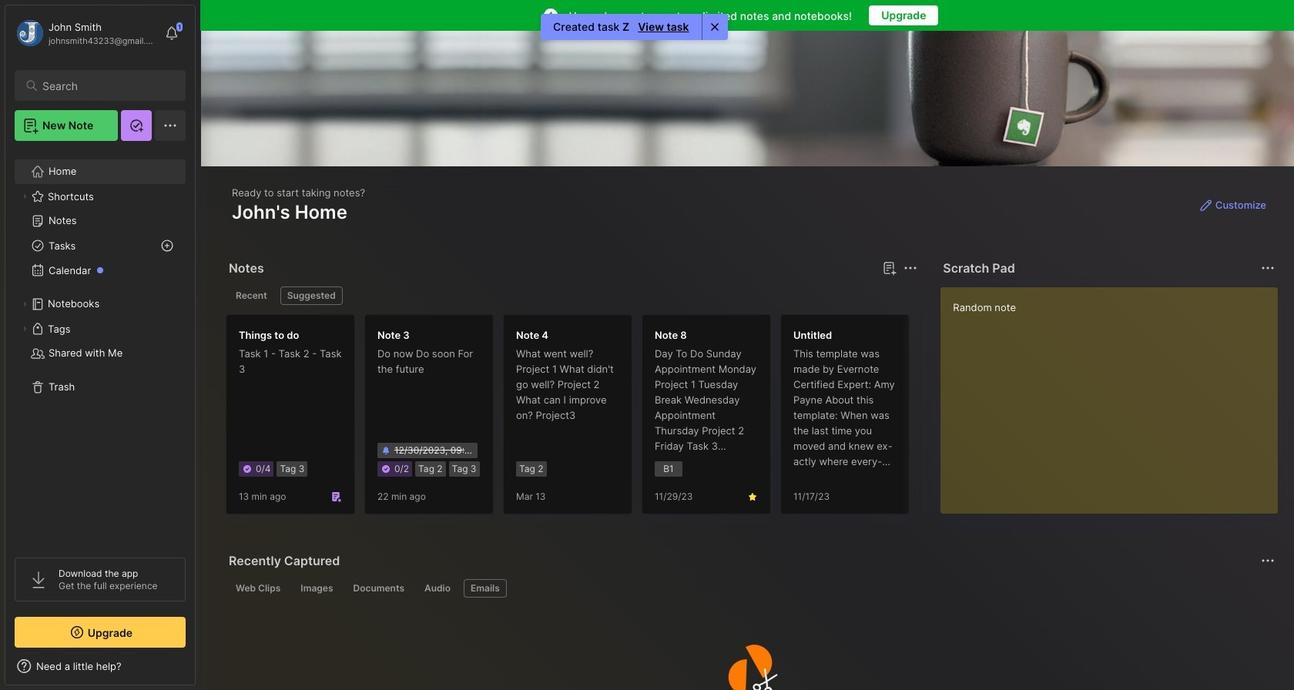 Task type: locate. For each thing, give the bounding box(es) containing it.
tab list
[[229, 287, 915, 305], [229, 579, 1273, 598]]

Search text field
[[42, 79, 172, 93]]

tab
[[229, 287, 274, 305], [280, 287, 343, 305], [229, 579, 288, 598], [294, 579, 340, 598], [346, 579, 411, 598], [418, 579, 458, 598], [464, 579, 507, 598]]

main element
[[0, 0, 200, 690]]

expand notebooks image
[[20, 300, 29, 309]]

0 vertical spatial tab list
[[229, 287, 915, 305]]

row group
[[226, 314, 1294, 524]]

more actions image
[[902, 259, 920, 277]]

alert
[[541, 14, 728, 40]]

None search field
[[42, 76, 172, 95]]

click to collapse image
[[195, 662, 206, 680]]

1 tab list from the top
[[229, 287, 915, 305]]

1 vertical spatial tab list
[[229, 579, 1273, 598]]

tree inside main element
[[5, 150, 195, 544]]

tree
[[5, 150, 195, 544]]



Task type: vqa. For each thing, say whether or not it's contained in the screenshot.
The
no



Task type: describe. For each thing, give the bounding box(es) containing it.
More actions field
[[900, 257, 922, 279]]

none search field inside main element
[[42, 76, 172, 95]]

WHAT'S NEW field
[[5, 654, 195, 679]]

expand tags image
[[20, 324, 29, 334]]

Start writing… text field
[[953, 287, 1277, 502]]

2 tab list from the top
[[229, 579, 1273, 598]]

Account field
[[15, 18, 157, 49]]



